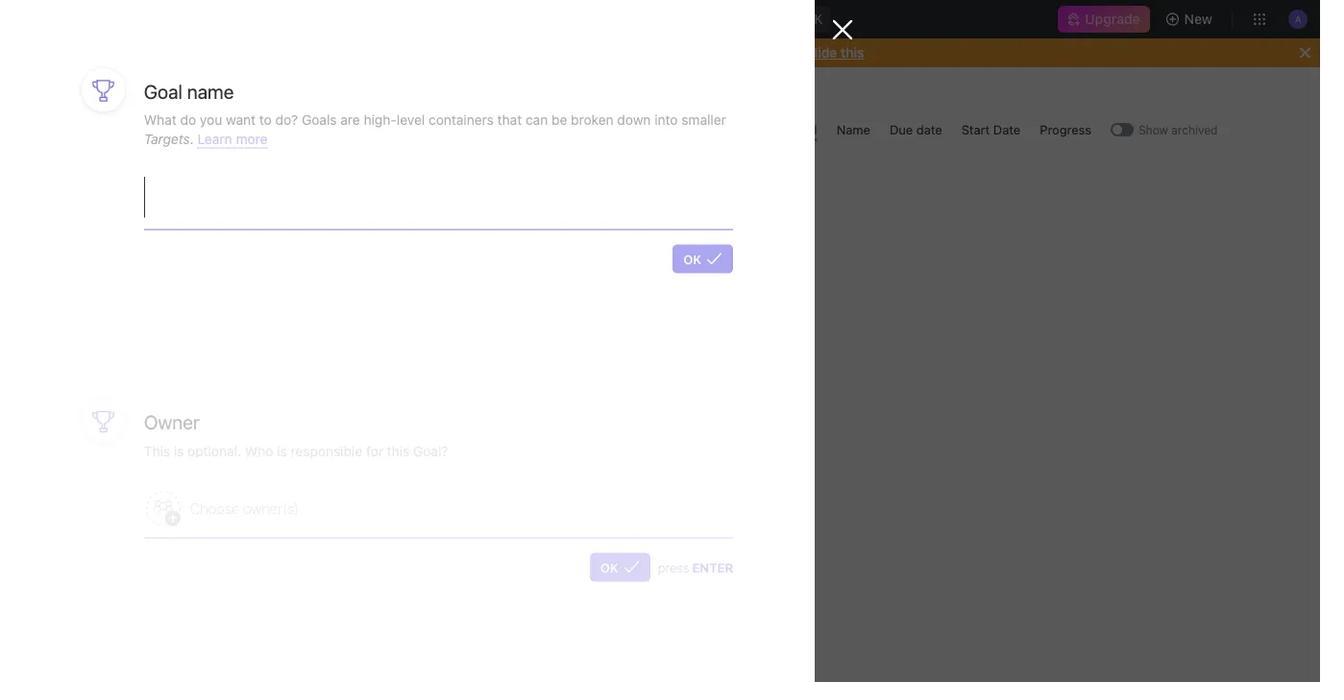 Task type: locate. For each thing, give the bounding box(es) containing it.
goal up what
[[144, 80, 182, 102]]

goals right are
[[391, 113, 453, 142]]

1 horizontal spatial ok
[[683, 252, 702, 266]]

this
[[841, 45, 864, 61]]

high-
[[364, 112, 397, 128]]

that
[[497, 112, 522, 128]]

goals
[[302, 112, 337, 128], [391, 113, 453, 142]]

upgrade link
[[1058, 6, 1150, 33]]

1 vertical spatial new
[[683, 123, 708, 136]]

goal inside goal name what do you want to do? goals are high-level containers that can be broken down into smaller targets . learn more
[[144, 80, 182, 102]]

tree
[[8, 396, 279, 525]]

0 horizontal spatial goals
[[302, 112, 337, 128]]

new right the upgrade
[[1185, 11, 1213, 27]]

goal
[[144, 80, 182, 102], [711, 123, 740, 136]]

0 vertical spatial ok
[[683, 252, 702, 266]]

0 horizontal spatial new
[[683, 123, 708, 136]]

broken
[[571, 112, 614, 128]]

+ new goal
[[673, 123, 740, 136]]

0 vertical spatial ok button
[[673, 245, 733, 274]]

0 horizontal spatial ok
[[600, 560, 619, 574]]

owner(s)
[[243, 500, 299, 517]]

tree inside sidebar navigation
[[8, 396, 279, 525]]

goal right '+'
[[711, 123, 740, 136]]

what
[[144, 112, 177, 128]]

start
[[962, 123, 990, 137]]

date
[[994, 123, 1021, 137]]

learn
[[197, 131, 232, 147]]

do
[[180, 112, 196, 128]]

show archived
[[1139, 123, 1218, 136]]

0 horizontal spatial goal
[[144, 80, 182, 102]]

1 horizontal spatial goal
[[711, 123, 740, 136]]

new
[[1185, 11, 1213, 27], [683, 123, 708, 136]]

1 vertical spatial ok
[[600, 560, 619, 574]]

⌘k
[[802, 11, 823, 27]]

new inside button
[[1185, 11, 1213, 27]]

do?
[[275, 112, 298, 128]]

dialog containing goal name
[[0, 0, 853, 682]]

new right '+'
[[683, 123, 708, 136]]

0 vertical spatial new
[[1185, 11, 1213, 27]]

ok button
[[673, 245, 733, 274], [590, 553, 650, 582]]

1 vertical spatial ok button
[[590, 553, 650, 582]]

1 horizontal spatial ok button
[[673, 245, 733, 274]]

ok
[[683, 252, 702, 266], [600, 560, 619, 574]]

choose owner(s)
[[190, 500, 299, 517]]

dialog
[[0, 0, 853, 682]]

goals left are
[[302, 112, 337, 128]]

due date
[[890, 123, 942, 137]]

name
[[187, 80, 234, 102]]

0 vertical spatial goal
[[144, 80, 182, 102]]

1 vertical spatial goal
[[711, 123, 740, 136]]

are
[[340, 112, 360, 128]]

date
[[917, 123, 942, 137]]

1 horizontal spatial new
[[1185, 11, 1213, 27]]

press enter
[[658, 560, 733, 574]]

containers
[[429, 112, 494, 128]]

None text field
[[144, 177, 733, 229]]

you
[[200, 112, 222, 128]]

1 horizontal spatial goals
[[391, 113, 453, 142]]



Task type: describe. For each thing, give the bounding box(es) containing it.
press
[[658, 560, 689, 574]]

+
[[673, 123, 680, 136]]

owner
[[144, 411, 200, 434]]

show
[[1139, 123, 1168, 136]]

into
[[655, 112, 678, 128]]

0 horizontal spatial ok button
[[590, 553, 650, 582]]

ok for the rightmost ok button
[[683, 252, 702, 266]]

.
[[190, 131, 194, 147]]

hide
[[808, 45, 837, 61]]

down
[[617, 112, 651, 128]]

new button
[[1158, 4, 1224, 35]]

be
[[552, 112, 567, 128]]

goal name what do you want to do? goals are high-level containers that can be broken down into smaller targets . learn more
[[144, 80, 726, 147]]

hide this
[[808, 45, 864, 61]]

sidebar navigation
[[0, 67, 287, 682]]

choose
[[190, 500, 240, 517]]

1
[[480, 530, 485, 542]]

enter
[[692, 560, 733, 574]]

1 target
[[480, 530, 518, 542]]

archived
[[1172, 123, 1218, 136]]

start date
[[962, 123, 1021, 137]]

⌘k button
[[491, 6, 830, 33]]

due
[[890, 123, 913, 137]]

progress
[[1040, 123, 1092, 137]]

goals inside goal name what do you want to do? goals are high-level containers that can be broken down into smaller targets . learn more
[[302, 112, 337, 128]]

target
[[488, 530, 518, 542]]

name
[[837, 123, 871, 137]]

learn more link
[[197, 131, 268, 149]]

smaller
[[682, 112, 726, 128]]

can
[[526, 112, 548, 128]]

targets
[[144, 131, 190, 147]]

updated
[[767, 123, 818, 137]]

ok for left ok button
[[600, 560, 619, 574]]

upgrade
[[1085, 11, 1140, 27]]

to
[[259, 112, 272, 128]]

want
[[226, 112, 256, 128]]

level
[[397, 112, 425, 128]]

more
[[236, 131, 268, 147]]



Task type: vqa. For each thing, say whether or not it's contained in the screenshot.
the Upgrade
yes



